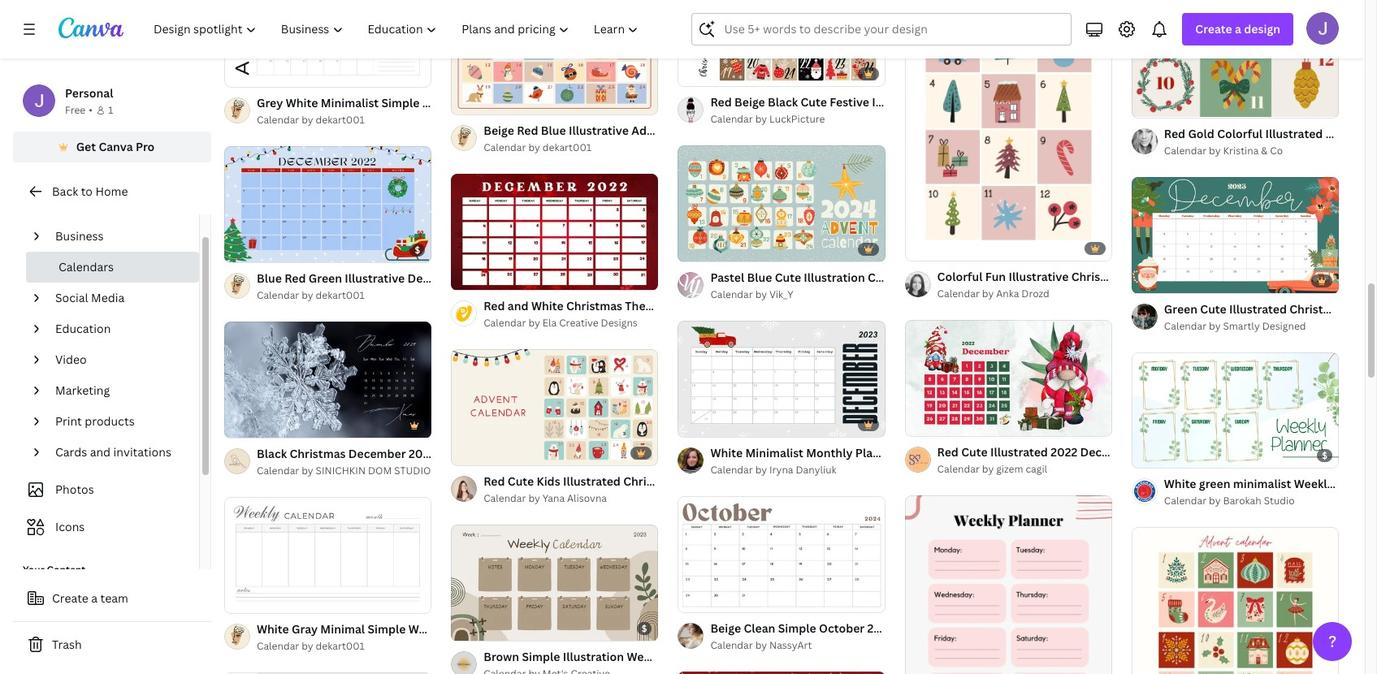 Task type: vqa. For each thing, say whether or not it's contained in the screenshot.
Sales Project Proposal Professional Doc in Yellow White Pink Tactile 3D Style IMAGE
no



Task type: locate. For each thing, give the bounding box(es) containing it.
pastel blue cute illustration christmas tree decoration advent calendar image
[[678, 145, 885, 262]]

free •
[[65, 103, 93, 117]]

simple inside the grey white minimalist simple august 2023 monthly calendar calendar by dekart001
[[381, 95, 420, 110]]

creative
[[559, 316, 599, 330]]

calendar inside 'red gold colorful illustrated christmas calendar by kristina & co'
[[1164, 144, 1207, 157]]

cute left kids
[[508, 474, 534, 489]]

beige red blue illustrative advent calendar christmas daily planner image
[[451, 0, 658, 115]]

1 horizontal spatial cute
[[961, 445, 988, 460]]

social
[[55, 290, 88, 306]]

1 vertical spatial $
[[1322, 450, 1328, 462]]

2 vertical spatial weekly
[[627, 649, 667, 665]]

1 vertical spatial cute
[[508, 474, 534, 489]]

2023 right august
[[464, 95, 491, 110]]

red inside red cute kids illustrated christmas advent calendar calendar by yana alisovna
[[484, 474, 505, 489]]

content
[[47, 563, 86, 577]]

1 horizontal spatial a
[[1235, 21, 1242, 37]]

red green white illustrative december 2022 christmas calendar image
[[678, 672, 885, 674]]

studio
[[394, 464, 431, 477]]

0 vertical spatial create
[[1196, 21, 1232, 37]]

cute for kids
[[508, 474, 534, 489]]

2 for calendar by smartly designed
[[1161, 273, 1166, 286]]

a for design
[[1235, 21, 1242, 37]]

brown
[[484, 649, 519, 665]]

and right cards
[[90, 444, 111, 460]]

of for calendar by dekart001
[[242, 594, 252, 606]]

minimalist
[[1233, 477, 1291, 492]]

get canva pro
[[76, 139, 155, 154]]

red
[[1164, 126, 1186, 141], [285, 270, 306, 286], [484, 298, 505, 314], [937, 445, 959, 460], [484, 474, 505, 489]]

0 horizontal spatial minimalist
[[321, 95, 379, 110]]

a for team
[[91, 591, 98, 606]]

vik_y
[[769, 288, 794, 302]]

0 vertical spatial and
[[508, 298, 529, 314]]

0 horizontal spatial $
[[415, 244, 420, 256]]

brown simple illustration weekly planner calendar link
[[484, 649, 765, 666]]

1 of 2 link
[[224, 0, 432, 87], [905, 0, 1112, 261], [1132, 0, 1339, 118], [1132, 177, 1339, 293], [224, 497, 432, 613]]

white inside 'white green minimalist weekly planner calendar by barokah studio'
[[1164, 477, 1196, 492]]

1 horizontal spatial create
[[1196, 21, 1232, 37]]

blue red green illustrative december 2022 christmas calendar image
[[224, 146, 432, 263]]

white up ela
[[531, 298, 564, 314]]

weekly for brown simple illustration weekly planner calendar
[[627, 649, 667, 665]]

0 vertical spatial 2022
[[468, 270, 495, 286]]

calendar inside 'white green minimalist weekly planner calendar by barokah studio'
[[1164, 494, 1207, 508]]

and for red
[[508, 298, 529, 314]]

2 for calendar by anka drozd
[[934, 242, 939, 254]]

create down content
[[52, 591, 88, 606]]

brown simple illustration weekly planner calendar
[[484, 649, 765, 665]]

white
[[286, 95, 318, 110], [531, 298, 564, 314], [710, 445, 743, 461], [1164, 477, 1196, 492], [257, 621, 289, 637]]

1 horizontal spatial illustrative
[[1009, 269, 1069, 285]]

red up calendar by gizem cagil 'link'
[[937, 445, 959, 460]]

cute inside red cute illustrated 2022 december noel calendar calendar by gizem cagil
[[961, 445, 988, 460]]

1 for colorful fun illustrative christmas advent calendar image at the right top of page
[[916, 242, 921, 254]]

sinichkin
[[316, 464, 366, 477]]

minimalist
[[321, 95, 379, 110], [745, 445, 804, 461]]

december inside the 'blue red green illustrative december 2022 christmas calendar calendar by dekart001'
[[408, 270, 465, 286]]

colorful fun illustrative christmas advent calendar link
[[937, 268, 1223, 286]]

0 horizontal spatial daily
[[897, 621, 926, 636]]

home
[[95, 184, 128, 199]]

blue red green illustrative december 2022 christmas calendar calendar by dekart001
[[257, 270, 606, 302]]

2 daily from the left
[[928, 621, 957, 636]]

1 of 2 for calendar by anka drozd
[[916, 242, 939, 254]]

colorful fun illustrative christmas advent calendar calendar by anka drozd
[[937, 269, 1223, 301]]

a left design
[[1235, 21, 1242, 37]]

fun
[[985, 269, 1006, 285]]

blue red green illustrative december 2022 christmas calendar link
[[257, 270, 606, 287]]

white inside white gray minimal simple weekly calendar calendar by dekart001
[[257, 621, 289, 637]]

0 vertical spatial advent
[[1130, 269, 1170, 285]]

red inside red cute illustrated 2022 december noel calendar calendar by gizem cagil
[[937, 445, 959, 460]]

brown simple illustration weekly planner calendar image
[[451, 525, 658, 641]]

by inside beige clean simple october 2023 daily daily calendar calendar by nassyart
[[755, 639, 767, 653]]

0 vertical spatial a
[[1235, 21, 1242, 37]]

marketing link
[[49, 375, 189, 406]]

monthly inside white minimalist monthly planner december 2023 calendar calendar by iryna danyliuk
[[806, 445, 853, 461]]

1 vertical spatial monthly
[[806, 445, 853, 461]]

1 of 2 link for calendar by smartly designed
[[1132, 177, 1339, 293]]

video link
[[49, 345, 189, 375]]

icons
[[55, 519, 85, 535]]

top level navigation element
[[143, 13, 653, 46]]

2 vertical spatial planner
[[669, 649, 712, 665]]

red left kids
[[484, 474, 505, 489]]

weekly inside white gray minimal simple weekly calendar calendar by dekart001
[[408, 621, 448, 637]]

red down blue red green illustrative december 2022 christmas calendar link
[[484, 298, 505, 314]]

minimalist up iryna
[[745, 445, 804, 461]]

black christmas december 2023 calendar calendar by sinichkin dom studio
[[257, 446, 489, 477]]

2 horizontal spatial weekly
[[1294, 477, 1334, 492]]

by inside white minimalist monthly planner december 2023 calendar calendar by iryna danyliuk
[[755, 463, 767, 477]]

advent
[[1130, 269, 1170, 285], [682, 474, 722, 489]]

red left the gold
[[1164, 126, 1186, 141]]

1 vertical spatial and
[[90, 444, 111, 460]]

white for white minimalist monthly planner december 2023 calendar
[[710, 445, 743, 461]]

1 vertical spatial 2022
[[733, 298, 760, 314]]

illustrated up "co"
[[1265, 126, 1323, 141]]

calendar by dekart001 link for white gray minimal simple weekly calendar
[[257, 638, 432, 655]]

themed
[[625, 298, 670, 314]]

0 horizontal spatial and
[[90, 444, 111, 460]]

cagil
[[1026, 462, 1047, 476]]

0 horizontal spatial weekly
[[408, 621, 448, 637]]

2023 right october
[[867, 621, 895, 636]]

a inside dropdown button
[[1235, 21, 1242, 37]]

white for white gray minimal simple weekly calendar
[[257, 621, 289, 637]]

video
[[55, 352, 87, 367]]

1 vertical spatial illustrated
[[990, 445, 1048, 460]]

create a team
[[52, 591, 128, 606]]

illustration
[[563, 649, 624, 665]]

white inside white minimalist monthly planner december 2023 calendar calendar by iryna danyliuk
[[710, 445, 743, 461]]

1 horizontal spatial weekly
[[627, 649, 667, 665]]

white right grey
[[286, 95, 318, 110]]

clean
[[744, 621, 775, 636]]

red cute kids illustrated christmas advent calendar calendar by yana alisovna
[[484, 474, 775, 506]]

social media
[[55, 290, 125, 306]]

1 horizontal spatial daily
[[928, 621, 957, 636]]

by inside calendar by luckpicture link
[[755, 112, 767, 126]]

simple left august
[[381, 95, 420, 110]]

0 vertical spatial monthly
[[494, 95, 540, 110]]

to
[[81, 184, 93, 199]]

december inside red and white christmas themed december 2022 calendar calendar by ela creative designs
[[673, 298, 730, 314]]

co
[[1270, 144, 1283, 157]]

1 horizontal spatial and
[[508, 298, 529, 314]]

white left gray
[[257, 621, 289, 637]]

1 vertical spatial advent
[[682, 474, 722, 489]]

danyliuk
[[796, 463, 837, 477]]

create inside button
[[52, 591, 88, 606]]

0 horizontal spatial colorful
[[937, 269, 983, 285]]

0 horizontal spatial advent
[[682, 474, 722, 489]]

create
[[1196, 21, 1232, 37], [52, 591, 88, 606]]

0 vertical spatial illustrated
[[1265, 126, 1323, 141]]

black christmas december 2023 calendar image
[[224, 321, 432, 438]]

planner inside white minimalist monthly planner december 2023 calendar calendar by iryna danyliuk
[[855, 445, 898, 461]]

2 horizontal spatial 2022
[[1051, 445, 1078, 460]]

1 horizontal spatial 2022
[[733, 298, 760, 314]]

back to home
[[52, 184, 128, 199]]

monthly up danyliuk
[[806, 445, 853, 461]]

photos link
[[23, 475, 189, 505]]

a left team
[[91, 591, 98, 606]]

december inside the black christmas december 2023 calendar calendar by sinichkin dom studio
[[348, 446, 406, 461]]

minimalist down grey white minimalist simple august 2023 monthly calendar image
[[321, 95, 379, 110]]

2 vertical spatial 2022
[[1051, 445, 1078, 460]]

create for create a design
[[1196, 21, 1232, 37]]

1 horizontal spatial colorful
[[1217, 126, 1263, 141]]

$ for december
[[415, 244, 420, 256]]

illustrative up "drozd"
[[1009, 269, 1069, 285]]

1 horizontal spatial advent
[[1130, 269, 1170, 285]]

advent inside colorful fun illustrative christmas advent calendar calendar by anka drozd
[[1130, 269, 1170, 285]]

0 horizontal spatial a
[[91, 591, 98, 606]]

by
[[755, 112, 767, 126], [302, 113, 313, 127], [529, 141, 540, 155], [1209, 144, 1221, 157], [982, 287, 994, 301], [755, 288, 767, 302], [302, 288, 313, 302], [529, 316, 540, 330], [1209, 319, 1221, 333], [982, 462, 994, 476], [755, 463, 767, 477], [302, 464, 313, 477], [529, 492, 540, 506], [1209, 494, 1221, 508], [755, 639, 767, 653], [302, 639, 313, 653]]

1 horizontal spatial illustrated
[[990, 445, 1048, 460]]

0 vertical spatial weekly
[[1294, 477, 1334, 492]]

1 horizontal spatial monthly
[[806, 445, 853, 461]]

december inside red cute illustrated 2022 december noel calendar calendar by gizem cagil
[[1080, 445, 1138, 460]]

red inside red and white christmas themed december 2022 calendar calendar by ela creative designs
[[484, 298, 505, 314]]

red inside 'red gold colorful illustrated christmas calendar by kristina & co'
[[1164, 126, 1186, 141]]

0 horizontal spatial planner
[[669, 649, 712, 665]]

2 horizontal spatial illustrated
[[1265, 126, 1323, 141]]

planner inside 'white green minimalist weekly planner calendar by barokah studio'
[[1337, 477, 1377, 492]]

2023 up studio
[[409, 446, 436, 461]]

create inside dropdown button
[[1196, 21, 1232, 37]]

1 of 2 for calendar by smartly designed
[[1143, 273, 1166, 286]]

1 vertical spatial colorful
[[937, 269, 983, 285]]

2023 up calendar by gizem cagil 'link'
[[961, 445, 989, 461]]

1 horizontal spatial planner
[[855, 445, 898, 461]]

2 vertical spatial illustrated
[[563, 474, 621, 489]]

by inside the 'blue red green illustrative december 2022 christmas calendar calendar by dekart001'
[[302, 288, 313, 302]]

christmas inside 'red gold colorful illustrated christmas calendar by kristina & co'
[[1326, 126, 1377, 141]]

december inside white minimalist monthly planner december 2023 calendar calendar by iryna danyliuk
[[901, 445, 959, 461]]

december for red cute illustrated 2022 december noel calendar
[[1080, 445, 1138, 460]]

a inside button
[[91, 591, 98, 606]]

1 vertical spatial planner
[[1337, 477, 1377, 492]]

1 horizontal spatial minimalist
[[745, 445, 804, 461]]

1
[[236, 67, 240, 80], [1143, 98, 1148, 110], [108, 103, 113, 117], [916, 242, 921, 254], [1143, 273, 1148, 286], [236, 594, 240, 606]]

1 vertical spatial a
[[91, 591, 98, 606]]

cute up calendar by gizem cagil 'link'
[[961, 445, 988, 460]]

icons link
[[23, 512, 189, 543]]

1 of 2 link for calendar by dekart001
[[224, 497, 432, 613]]

0 vertical spatial minimalist
[[321, 95, 379, 110]]

0 horizontal spatial cute
[[508, 474, 534, 489]]

white up calendar by iryna danyliuk link
[[710, 445, 743, 461]]

cute
[[961, 445, 988, 460], [508, 474, 534, 489]]

1 of 2 link for calendar by anka drozd
[[905, 0, 1112, 261]]

calendar by yana alisovna link
[[484, 491, 658, 507]]

0 vertical spatial cute
[[961, 445, 988, 460]]

calendar by sinichkin dom studio link
[[257, 463, 432, 479]]

illustrated inside 'red gold colorful illustrated christmas calendar by kristina & co'
[[1265, 126, 1323, 141]]

white minimalist monthly planner december 2023 calendar calendar by iryna danyliuk
[[710, 445, 1041, 477]]

monthly up the calendar by dekart001
[[494, 95, 540, 110]]

white minimalist monthly planner december 2023 calendar link
[[710, 445, 1041, 462]]

weekly inside 'white green minimalist weekly planner calendar by barokah studio'
[[1294, 477, 1334, 492]]

$ up brown simple illustration weekly planner calendar
[[642, 623, 647, 635]]

illustrated up alisovna
[[563, 474, 621, 489]]

white minimalist monthly planner december 2023 calendar image
[[678, 321, 885, 438]]

$ up white green minimalist weekly planner link
[[1322, 450, 1328, 462]]

calendar by dekart001 link
[[257, 112, 432, 128], [484, 140, 658, 156], [257, 287, 432, 304], [257, 638, 432, 655]]

0 vertical spatial $
[[415, 244, 420, 256]]

1 vertical spatial minimalist
[[745, 445, 804, 461]]

calendar by luckpicture link
[[710, 112, 885, 128]]

cute inside red cute kids illustrated christmas advent calendar calendar by yana alisovna
[[508, 474, 534, 489]]

0 horizontal spatial illustrated
[[563, 474, 621, 489]]

0 horizontal spatial create
[[52, 591, 88, 606]]

None search field
[[692, 13, 1072, 46]]

october
[[819, 621, 865, 636]]

colorful left fun
[[937, 269, 983, 285]]

illustrated inside red cute kids illustrated christmas advent calendar calendar by yana alisovna
[[563, 474, 621, 489]]

white inside red and white christmas themed december 2022 calendar calendar by ela creative designs
[[531, 298, 564, 314]]

0 horizontal spatial illustrative
[[345, 270, 405, 286]]

by inside 'red gold colorful illustrated christmas calendar by kristina & co'
[[1209, 144, 1221, 157]]

illustrative inside the 'blue red green illustrative december 2022 christmas calendar calendar by dekart001'
[[345, 270, 405, 286]]

white left green
[[1164, 477, 1196, 492]]

daily
[[897, 621, 926, 636], [928, 621, 957, 636]]

$ up blue red green illustrative december 2022 christmas calendar link
[[415, 244, 420, 256]]

of for calendar by anka drozd
[[923, 242, 932, 254]]

and inside red and white christmas themed december 2022 calendar calendar by ela creative designs
[[508, 298, 529, 314]]

dekart001 inside the 'blue red green illustrative december 2022 christmas calendar calendar by dekart001'
[[316, 288, 365, 302]]

1 vertical spatial weekly
[[408, 621, 448, 637]]

create for create a team
[[52, 591, 88, 606]]

by inside 'white green minimalist weekly planner calendar by barokah studio'
[[1209, 494, 1221, 508]]

red for red cute kids illustrated christmas advent calendar
[[484, 474, 505, 489]]

illustrative right green
[[345, 270, 405, 286]]

by inside colorful fun illustrative christmas advent calendar calendar by anka drozd
[[982, 287, 994, 301]]

illustrated up calendar by gizem cagil 'link'
[[990, 445, 1048, 460]]

calendar by smartly designed
[[1164, 319, 1306, 333]]

1 daily from the left
[[897, 621, 926, 636]]

simple up calendar by nassyart link
[[778, 621, 816, 636]]

pink weekly planner worksheet insert template image
[[905, 496, 1112, 674]]

calendars
[[59, 259, 114, 275]]

red right blue
[[285, 270, 306, 286]]

2
[[254, 67, 259, 80], [1161, 98, 1166, 110], [934, 242, 939, 254], [1161, 273, 1166, 286], [254, 594, 259, 606]]

a
[[1235, 21, 1242, 37], [91, 591, 98, 606]]

dekart001 inside the grey white minimalist simple august 2023 monthly calendar calendar by dekart001
[[316, 113, 365, 127]]

0 horizontal spatial monthly
[[494, 95, 540, 110]]

invitations
[[113, 444, 171, 460]]

colorful
[[1217, 126, 1263, 141], [937, 269, 983, 285]]

0 vertical spatial colorful
[[1217, 126, 1263, 141]]

1 for red gold colorful illustrated christmas advent calendar image
[[1143, 98, 1148, 110]]

simple right brown
[[522, 649, 560, 665]]

$ for planner
[[1322, 450, 1328, 462]]

yana
[[543, 492, 565, 506]]

create left design
[[1196, 21, 1232, 37]]

grey
[[257, 95, 283, 110]]

business
[[55, 228, 104, 244]]

simple right 'minimal'
[[368, 621, 406, 637]]

nassyart
[[769, 639, 812, 653]]

and up the calendar by ela creative designs "link"
[[508, 298, 529, 314]]

1 vertical spatial create
[[52, 591, 88, 606]]

colorful up kristina
[[1217, 126, 1263, 141]]

minimal
[[320, 621, 365, 637]]

2 horizontal spatial planner
[[1337, 477, 1377, 492]]

simple
[[381, 95, 420, 110], [778, 621, 816, 636], [368, 621, 406, 637], [522, 649, 560, 665]]

1 of 2 for calendar by dekart001
[[236, 594, 259, 606]]

2 vertical spatial $
[[642, 623, 647, 635]]

dekart001 inside white gray minimal simple weekly calendar calendar by dekart001
[[316, 639, 365, 653]]

calendar by gizem cagil link
[[937, 462, 1112, 478]]

weekly
[[1294, 477, 1334, 492], [408, 621, 448, 637], [627, 649, 667, 665]]

0 horizontal spatial 2022
[[468, 270, 495, 286]]

2 horizontal spatial $
[[1322, 450, 1328, 462]]

blue
[[257, 270, 282, 286]]

calendar by smartly designed link
[[1164, 318, 1339, 334]]

0 vertical spatial planner
[[855, 445, 898, 461]]



Task type: describe. For each thing, give the bounding box(es) containing it.
illustrated for calendar
[[563, 474, 621, 489]]

gray
[[292, 621, 318, 637]]

christmas inside the 'blue red green illustrative december 2022 christmas calendar calendar by dekart001'
[[497, 270, 553, 286]]

by inside white gray minimal simple weekly calendar calendar by dekart001
[[302, 639, 313, 653]]

red beige black cute festive illustrated advent christmas calendar image
[[678, 0, 885, 87]]

2022 inside the 'blue red green illustrative december 2022 christmas calendar calendar by dekart001'
[[468, 270, 495, 286]]

print products link
[[49, 406, 189, 437]]

red cute kids illustrated christmas advent calendar image
[[451, 349, 658, 466]]

2022 inside red and white christmas themed december 2022 calendar calendar by ela creative designs
[[733, 298, 760, 314]]

cute for illustrated
[[961, 445, 988, 460]]

by inside the black christmas december 2023 calendar calendar by sinichkin dom studio
[[302, 464, 313, 477]]

calendar by anka drozd link
[[937, 286, 1112, 302]]

photos
[[55, 482, 94, 497]]

august
[[422, 95, 461, 110]]

planner for brown simple illustration weekly planner calendar
[[669, 649, 712, 665]]

dom
[[368, 464, 392, 477]]

iryna
[[769, 463, 793, 477]]

1 for green cute illustrated christmas december 2023 monthly calendar image
[[1143, 273, 1148, 286]]

team
[[100, 591, 128, 606]]

red for red and white christmas themed december 2022 calendar
[[484, 298, 505, 314]]

red gold colorful illustrated christmas advent calendar image
[[1132, 0, 1339, 117]]

canva
[[99, 139, 133, 154]]

print products
[[55, 414, 135, 429]]

simple inside beige clean simple october 2023 daily daily calendar calendar by nassyart
[[778, 621, 816, 636]]

calendar by vik_y
[[710, 288, 794, 302]]

marketing
[[55, 383, 110, 398]]

beige
[[710, 621, 741, 636]]

barokah
[[1223, 494, 1262, 508]]

black christmas december 2023 calendar link
[[257, 445, 489, 463]]

illustrated inside red cute illustrated 2022 december noel calendar calendar by gizem cagil
[[990, 445, 1048, 460]]

Search search field
[[724, 14, 1061, 45]]

by inside red and white christmas themed december 2022 calendar calendar by ela creative designs
[[529, 316, 540, 330]]

illustrative inside colorful fun illustrative christmas advent calendar calendar by anka drozd
[[1009, 269, 1069, 285]]

ela
[[543, 316, 557, 330]]

design
[[1244, 21, 1281, 37]]

white inside the grey white minimalist simple august 2023 monthly calendar calendar by dekart001
[[286, 95, 318, 110]]

education
[[55, 321, 111, 336]]

calendar by ela creative designs link
[[484, 316, 658, 332]]

2023 inside white minimalist monthly planner december 2023 calendar calendar by iryna danyliuk
[[961, 445, 989, 461]]

by inside "calendar by smartly designed" link
[[1209, 319, 1221, 333]]

cards and invitations link
[[49, 437, 189, 468]]

monthly inside the grey white minimalist simple august 2023 monthly calendar calendar by dekart001
[[494, 95, 540, 110]]

white green minimalist weekly planner link
[[1164, 476, 1377, 494]]

planner for white green minimalist weekly planner calendar by barokah studio
[[1337, 477, 1377, 492]]

calendar by vik_y link
[[710, 287, 885, 303]]

grey white minimalist simple august 2023 monthly calendar link
[[257, 94, 593, 112]]

•
[[89, 103, 93, 117]]

back
[[52, 184, 78, 199]]

colorful fun illustrative christmas advent calendar image
[[905, 0, 1112, 261]]

green cute illustrated christmas december 2023 monthly calendar image
[[1132, 177, 1339, 293]]

colorful inside 'red gold colorful illustrated christmas calendar by kristina & co'
[[1217, 126, 1263, 141]]

business link
[[49, 221, 189, 252]]

red cute illustrated 2022 december noel calendar calendar by gizem cagil
[[937, 445, 1219, 476]]

red for red cute illustrated 2022 december noel calendar
[[937, 445, 959, 460]]

christmas advent calendar printable in pink red and green colors in ornamental style image
[[1132, 528, 1339, 674]]

trash link
[[13, 629, 211, 661]]

cards
[[55, 444, 87, 460]]

2023 inside beige clean simple october 2023 daily daily calendar calendar by nassyart
[[867, 621, 895, 636]]

red gold colorful illustrated christmas calendar by kristina & co
[[1164, 126, 1377, 157]]

get canva pro button
[[13, 132, 211, 163]]

beige clean simple october 2023 daily daily calendar image
[[678, 496, 885, 613]]

christmas inside red cute kids illustrated christmas advent calendar calendar by yana alisovna
[[623, 474, 680, 489]]

by inside calendar by vik_y link
[[755, 288, 767, 302]]

&
[[1261, 144, 1268, 157]]

designed
[[1262, 319, 1306, 333]]

beige clean simple october 2023 daily daily calendar link
[[710, 620, 1010, 638]]

2023 inside the grey white minimalist simple august 2023 monthly calendar calendar by dekart001
[[464, 95, 491, 110]]

smartly
[[1223, 319, 1260, 333]]

red cute illustrated 2022 december noel calendar image
[[905, 320, 1112, 437]]

calendar by dekart001 link for blue red green illustrative december 2022 christmas calendar
[[257, 287, 432, 304]]

drozd
[[1022, 287, 1050, 301]]

by inside the grey white minimalist simple august 2023 monthly calendar calendar by dekart001
[[302, 113, 313, 127]]

christmas inside colorful fun illustrative christmas advent calendar calendar by anka drozd
[[1072, 269, 1128, 285]]

create a team button
[[13, 583, 211, 615]]

red for red gold colorful illustrated christmas
[[1164, 126, 1186, 141]]

designs
[[601, 316, 638, 330]]

colorful inside colorful fun illustrative christmas advent calendar calendar by anka drozd
[[937, 269, 983, 285]]

december for white minimalist monthly planner december 2023 calendar
[[901, 445, 959, 461]]

christmas inside the black christmas december 2023 calendar calendar by sinichkin dom studio
[[290, 446, 346, 461]]

simple inside white gray minimal simple weekly calendar calendar by dekart001
[[368, 621, 406, 637]]

minimalist inside the grey white minimalist simple august 2023 monthly calendar calendar by dekart001
[[321, 95, 379, 110]]

grey white minimalist simple august 2023 monthly calendar image
[[224, 0, 432, 87]]

green
[[1199, 477, 1231, 492]]

red cute kids illustrated christmas advent calendar link
[[484, 473, 775, 491]]

create a design button
[[1183, 13, 1294, 46]]

by inside red cute kids illustrated christmas advent calendar calendar by yana alisovna
[[529, 492, 540, 506]]

black
[[257, 446, 287, 461]]

1 horizontal spatial $
[[642, 623, 647, 635]]

red and white christmas themed december 2022 calendar image
[[451, 174, 658, 291]]

2022 inside red cute illustrated 2022 december noel calendar calendar by gizem cagil
[[1051, 445, 1078, 460]]

gold
[[1188, 126, 1215, 141]]

1 for grey white minimalist simple august 2023 monthly calendar image
[[236, 67, 240, 80]]

green
[[309, 270, 342, 286]]

by inside red cute illustrated 2022 december noel calendar calendar by gizem cagil
[[982, 462, 994, 476]]

and for cards
[[90, 444, 111, 460]]

gizem
[[996, 462, 1023, 476]]

back to home link
[[13, 176, 211, 208]]

products
[[85, 414, 135, 429]]

white gray minimal simple weekly calendar calendar by dekart001
[[257, 621, 501, 653]]

calendar by iryna danyliuk link
[[710, 462, 885, 479]]

white for white green minimalist weekly planner
[[1164, 477, 1196, 492]]

red inside the 'blue red green illustrative december 2022 christmas calendar calendar by dekart001'
[[285, 270, 306, 286]]

jacob simon image
[[1307, 12, 1339, 45]]

white green minimalist weekly planner image
[[1132, 352, 1339, 469]]

alisovna
[[567, 492, 607, 506]]

2023 inside the black christmas december 2023 calendar calendar by sinichkin dom studio
[[409, 446, 436, 461]]

december for blue red green illustrative december 2022 christmas calendar
[[408, 270, 465, 286]]

minimalist inside white minimalist monthly planner december 2023 calendar calendar by iryna danyliuk
[[745, 445, 804, 461]]

kids
[[537, 474, 560, 489]]

create a design
[[1196, 21, 1281, 37]]

2 for calendar by dekart001
[[254, 594, 259, 606]]

luckpicture
[[769, 112, 825, 126]]

trash
[[52, 637, 82, 652]]

advent inside red cute kids illustrated christmas advent calendar calendar by yana alisovna
[[682, 474, 722, 489]]

print
[[55, 414, 82, 429]]

weekly for white green minimalist weekly planner calendar by barokah studio
[[1294, 477, 1334, 492]]

white green minimalist weekly planner calendar by barokah studio
[[1164, 477, 1377, 508]]

christmas inside red and white christmas themed december 2022 calendar calendar by ela creative designs
[[566, 298, 622, 314]]

calendar by luckpicture
[[710, 112, 825, 126]]

of for calendar by smartly designed
[[1150, 273, 1159, 286]]

studio
[[1264, 494, 1295, 508]]

green white simple weekly calendar image
[[224, 672, 432, 674]]

calendar by dekart001 link for grey white minimalist simple august 2023 monthly calendar
[[257, 112, 432, 128]]

1 for white gray minimal simple weekly calendar image
[[236, 594, 240, 606]]

red and white christmas themed december 2022 calendar link
[[484, 298, 813, 316]]

pro
[[136, 139, 155, 154]]

anka
[[996, 287, 1019, 301]]

social media link
[[49, 283, 189, 314]]

calendar by nassyart link
[[710, 638, 885, 654]]

noel
[[1140, 445, 1167, 460]]

calendar by barokah studio link
[[1164, 494, 1339, 510]]

illustrated for by
[[1265, 126, 1323, 141]]

white gray minimal simple weekly calendar image
[[224, 497, 432, 613]]



